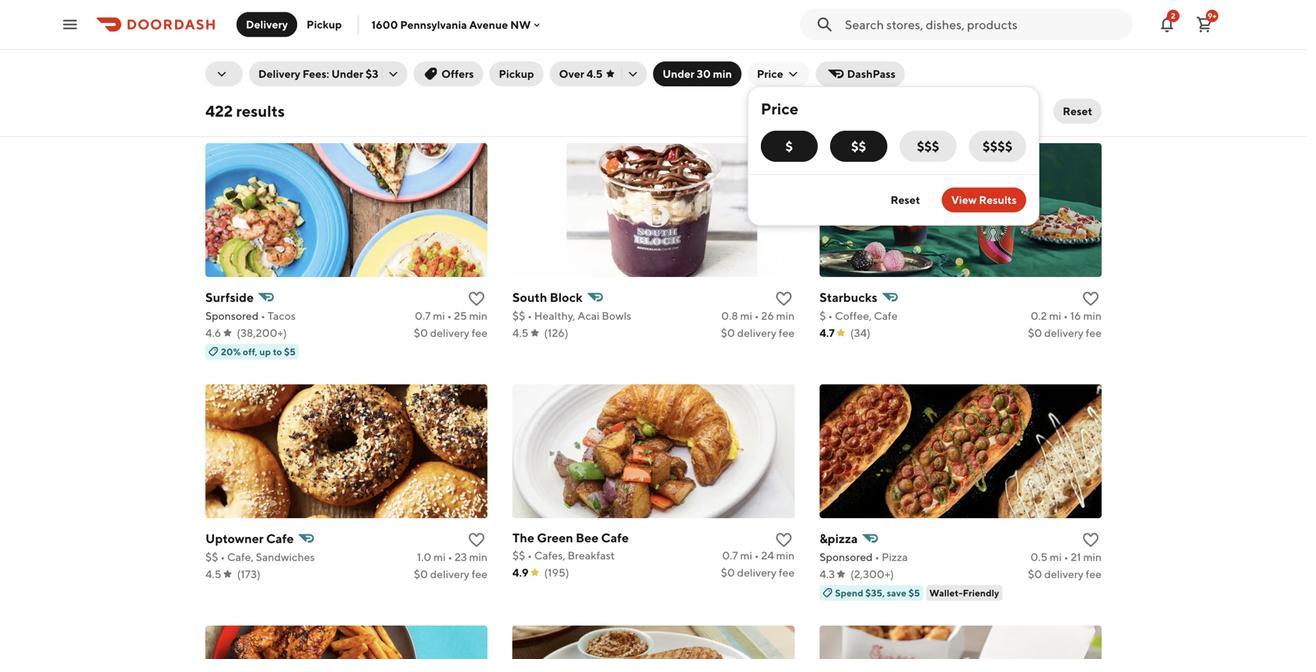 Task type: describe. For each thing, give the bounding box(es) containing it.
reset for the leftmost reset button
[[891, 193, 920, 206]]

• left "24"
[[755, 549, 759, 562]]

• up (38,200+)
[[261, 309, 265, 322]]

click to add this store to your saved list image for &pizza
[[1082, 531, 1100, 549]]

sponsored • pizza
[[820, 550, 908, 563]]

block
[[550, 290, 583, 305]]

$$ for $$ • healthy, acai bowls
[[512, 309, 525, 322]]

acclaimed
[[271, 27, 323, 40]]

click to add this store to your saved list image for starbucks
[[1082, 289, 1100, 308]]

view
[[951, 193, 977, 206]]

delivery fees: under $3
[[258, 67, 378, 80]]

fee for uptowner cafe
[[472, 568, 488, 580]]

wallet-friendly
[[929, 587, 999, 598]]

bowls
[[602, 309, 631, 322]]

4.5 inside button
[[587, 67, 603, 80]]

click to add this store to your saved list image right "24"
[[774, 531, 793, 549]]

click to add this store to your saved list image
[[467, 289, 486, 308]]

mexican
[[779, 27, 821, 40]]

spend
[[835, 587, 863, 598]]

0.8 mi • 26 min
[[721, 309, 795, 322]]

delivery for starbucks
[[1044, 326, 1084, 339]]

mi left "24"
[[740, 549, 752, 562]]

trending
[[211, 27, 255, 40]]

pickup for the right pickup button
[[499, 67, 534, 80]]

click to add this store to your saved list image for south block
[[774, 289, 793, 308]]

$$$ button
[[900, 131, 957, 162]]

1600 pennsylvania avenue nw
[[371, 18, 531, 31]]

$​0 delivery fee for south block
[[721, 326, 795, 339]]

fee for &pizza
[[1086, 568, 1102, 580]]

• left pizza
[[875, 550, 880, 563]]

avenue
[[469, 18, 508, 31]]

min for starbucks
[[1083, 309, 1102, 322]]

$$ • cafes, breakfast
[[512, 549, 615, 562]]

0.7 for 0.7 mi • 24 min
[[722, 549, 738, 562]]

click to add this store to your saved list image for uptowner cafe
[[467, 531, 486, 549]]

• left 26
[[755, 309, 759, 322]]

green
[[537, 530, 573, 545]]

over 4.5 button
[[550, 61, 647, 86]]

fee for surfside
[[472, 326, 488, 339]]

24
[[761, 549, 774, 562]]

results
[[979, 193, 1017, 206]]

uptowner
[[205, 531, 264, 546]]

$​0 down 0.7 mi • 24 min
[[721, 566, 735, 579]]

results
[[236, 102, 285, 120]]

fees:
[[303, 67, 329, 80]]

wallet-
[[929, 587, 963, 598]]

0.5 mi • 21 min
[[1031, 550, 1102, 563]]

0 vertical spatial sandwiches
[[337, 27, 396, 40]]

offers
[[441, 67, 474, 80]]

0 horizontal spatial reset button
[[881, 188, 930, 212]]

26
[[761, 309, 774, 322]]

• left 21
[[1064, 550, 1069, 563]]

acai
[[578, 309, 600, 322]]

the green bee cafe
[[512, 530, 629, 545]]

23
[[455, 550, 467, 563]]

view results
[[951, 193, 1017, 206]]

21
[[1071, 550, 1081, 563]]

starbucks
[[820, 290, 878, 305]]

422 results
[[205, 102, 285, 120]]

$$ • healthy, acai bowls
[[512, 309, 631, 322]]

• left 25 in the left top of the page
[[447, 309, 452, 322]]

0.2
[[1031, 309, 1047, 322]]

cafe for $ • coffee, cafe
[[874, 309, 898, 322]]

4.5 for cafe
[[205, 568, 221, 580]]

422
[[205, 102, 233, 120]]

cafes,
[[534, 549, 565, 562]]

delivery for &pizza
[[1044, 568, 1084, 580]]

$ • coffee, cafe
[[820, 309, 898, 322]]

(126)
[[544, 326, 568, 339]]

south block
[[512, 290, 583, 305]]

delivery for south block
[[737, 326, 777, 339]]

min right "24"
[[776, 549, 795, 562]]

$​0 for surfside
[[414, 326, 428, 339]]

0 horizontal spatial cafe
[[266, 531, 294, 546]]

(173)
[[237, 568, 261, 580]]

&pizza
[[820, 531, 858, 546]]

sponsored • tacos
[[205, 309, 296, 322]]

0.7 for 0.7 mi • 25 min
[[415, 309, 431, 322]]

offers button
[[413, 61, 483, 86]]

(38,200+)
[[237, 326, 287, 339]]

sponsored for surfside
[[205, 309, 259, 322]]

over 4.5
[[559, 67, 603, 80]]

0 vertical spatial reset button
[[1054, 99, 1102, 124]]

$$$$ button
[[969, 131, 1026, 162]]

• down south
[[528, 309, 532, 322]]

• left cafe,
[[220, 550, 225, 563]]

fee for south block
[[779, 326, 795, 339]]

nw
[[510, 18, 531, 31]]

off,
[[243, 346, 257, 357]]

price inside button
[[757, 67, 783, 80]]

0 horizontal spatial breakfast
[[568, 549, 615, 562]]

2
[[1171, 11, 1176, 20]]

1 vertical spatial sandwiches
[[256, 550, 315, 563]]

1 items, open order cart image
[[1195, 15, 1214, 34]]

(2,300+)
[[850, 568, 894, 580]]

$​0 delivery fee for uptowner cafe
[[414, 568, 488, 580]]

under inside button
[[663, 67, 695, 80]]

$​0 for south block
[[721, 326, 735, 339]]

$​0 delivery fee for starbucks
[[1028, 326, 1102, 339]]

under 30 min
[[663, 67, 732, 80]]

$​0 for uptowner cafe
[[414, 568, 428, 580]]

dashpass button
[[816, 61, 905, 86]]

4.5 for block
[[512, 326, 529, 339]]

min for south block
[[776, 309, 795, 322]]

20% off, up to $5
[[221, 346, 296, 357]]

$​0 delivery fee for &pizza
[[1028, 568, 1102, 580]]

$$ button
[[830, 131, 887, 162]]

min inside button
[[713, 67, 732, 80]]

thai
[[1033, 27, 1054, 40]]

4.7
[[820, 326, 835, 339]]

Store search: begin typing to search for stores available on DoorDash text field
[[845, 16, 1124, 33]]



Task type: vqa. For each thing, say whether or not it's contained in the screenshot.


Task type: locate. For each thing, give the bounding box(es) containing it.
0.5
[[1031, 550, 1048, 563]]

• left 23
[[448, 550, 452, 563]]

1 vertical spatial $5
[[909, 587, 920, 598]]

spend $35, save $5
[[835, 587, 920, 598]]

4.3
[[820, 568, 835, 580]]

16
[[1070, 309, 1081, 322]]

delivery for delivery
[[246, 18, 288, 31]]

0 vertical spatial sponsored
[[205, 309, 259, 322]]

0.7 left "24"
[[722, 549, 738, 562]]

delivery down 1.0 mi • 23 min
[[430, 568, 470, 580]]

trending link
[[207, 0, 260, 44]]

0 vertical spatial 0.7
[[415, 309, 431, 322]]

$​0 delivery fee down "0.7 mi • 25 min"
[[414, 326, 488, 339]]

9+
[[1208, 11, 1217, 20]]

sandwiches up the $3
[[337, 27, 396, 40]]

sponsored down surfside
[[205, 309, 259, 322]]

1 horizontal spatial 4.5
[[512, 326, 529, 339]]

1 vertical spatial reset button
[[881, 188, 930, 212]]

coffee,
[[835, 309, 872, 322]]

4.9
[[512, 566, 529, 579]]

1.0 mi • 23 min
[[417, 550, 488, 563]]

1 horizontal spatial $
[[820, 309, 826, 322]]

fast
[[410, 27, 431, 40]]

1600 pennsylvania avenue nw button
[[371, 18, 543, 31]]

$$ inside button
[[851, 139, 866, 154]]

0 horizontal spatial pickup
[[307, 18, 342, 31]]

cafe up $$ • cafe, sandwiches
[[266, 531, 294, 546]]

1 horizontal spatial under
[[663, 67, 695, 80]]

min down click to add this store to your saved list icon
[[469, 309, 488, 322]]

mi right "1.0"
[[434, 550, 446, 563]]

delivery for delivery fees: under $3
[[258, 67, 300, 80]]

$5 right save
[[909, 587, 920, 598]]

$​0 down 0.2
[[1028, 326, 1042, 339]]

$3
[[366, 67, 378, 80]]

delivery down 0.5 mi • 21 min
[[1044, 568, 1084, 580]]

delivery for uptowner cafe
[[430, 568, 470, 580]]

sponsored down the &pizza
[[820, 550, 873, 563]]

mi right 0.2
[[1049, 309, 1061, 322]]

price down the mexican
[[757, 67, 783, 80]]

0 horizontal spatial under
[[331, 67, 363, 80]]

(195)
[[544, 566, 569, 579]]

1 under from the left
[[331, 67, 363, 80]]

min for &pizza
[[1083, 550, 1102, 563]]

$​0 delivery fee down 0.7 mi • 24 min
[[721, 566, 795, 579]]

$ left $$ button
[[786, 139, 793, 154]]

2 horizontal spatial cafe
[[874, 309, 898, 322]]

20%
[[221, 346, 241, 357]]

fee
[[472, 326, 488, 339], [779, 326, 795, 339], [1086, 326, 1102, 339], [779, 566, 795, 579], [472, 568, 488, 580], [1086, 568, 1102, 580]]

0 vertical spatial pickup button
[[297, 12, 351, 37]]

9+ button
[[1189, 9, 1220, 40]]

pickup for pickup button to the top
[[307, 18, 342, 31]]

open menu image
[[61, 15, 79, 34]]

$​0 for starbucks
[[1028, 326, 1042, 339]]

• up "4.7"
[[828, 309, 833, 322]]

1 horizontal spatial sponsored
[[820, 550, 873, 563]]

$$ for $$ • cafe, sandwiches
[[205, 550, 218, 563]]

$​0 down "0.8"
[[721, 326, 735, 339]]

pizza
[[882, 550, 908, 563]]

0 vertical spatial price
[[757, 67, 783, 80]]

delivery for surfside
[[430, 326, 470, 339]]

sponsored
[[205, 309, 259, 322], [820, 550, 873, 563]]

4.5 left (126)
[[512, 326, 529, 339]]

min for surfside
[[469, 309, 488, 322]]

reset
[[1063, 105, 1092, 117], [891, 193, 920, 206]]

$​0 delivery fee down 1.0 mi • 23 min
[[414, 568, 488, 580]]

food
[[434, 27, 459, 40]]

breakfast down bee
[[568, 549, 615, 562]]

fee down 0.8 mi • 26 min
[[779, 326, 795, 339]]

under left the "30"
[[663, 67, 695, 80]]

0 horizontal spatial $5
[[284, 346, 296, 357]]

1600
[[371, 18, 398, 31]]

$ for $ • coffee, cafe
[[820, 309, 826, 322]]

1.0
[[417, 550, 431, 563]]

mi right 0.5
[[1050, 550, 1062, 563]]

4.5 right 'over'
[[587, 67, 603, 80]]

notification bell image
[[1158, 15, 1176, 34]]

4.6
[[205, 326, 221, 339]]

0 horizontal spatial sponsored
[[205, 309, 259, 322]]

$$ left $$$
[[851, 139, 866, 154]]

2 vertical spatial 4.5
[[205, 568, 221, 580]]

$
[[786, 139, 793, 154], [820, 309, 826, 322]]

1 vertical spatial sponsored
[[820, 550, 873, 563]]

click to add this store to your saved list image up 0.2 mi • 16 min
[[1082, 289, 1100, 308]]

reset for topmost reset button
[[1063, 105, 1092, 117]]

1 horizontal spatial reset
[[1063, 105, 1092, 117]]

friendly
[[963, 587, 999, 598]]

2 under from the left
[[663, 67, 695, 80]]

$$ up 4.9
[[512, 549, 525, 562]]

mi for uptowner cafe
[[434, 550, 446, 563]]

pickup button down the healthy
[[490, 61, 544, 86]]

1 vertical spatial $
[[820, 309, 826, 322]]

to
[[273, 346, 282, 357]]

1 vertical spatial 4.5
[[512, 326, 529, 339]]

delivery down 0.7 mi • 24 min
[[737, 566, 777, 579]]

0 vertical spatial $
[[786, 139, 793, 154]]

0 vertical spatial breakfast
[[959, 27, 1006, 40]]

$​0 delivery fee down 0.5 mi • 21 min
[[1028, 568, 1102, 580]]

fee down 1.0 mi • 23 min
[[472, 568, 488, 580]]

$$ down south
[[512, 309, 525, 322]]

south
[[512, 290, 547, 305]]

0 vertical spatial reset
[[1063, 105, 1092, 117]]

fast food
[[410, 27, 459, 40]]

1 horizontal spatial $5
[[909, 587, 920, 598]]

$​0 delivery fee for surfside
[[414, 326, 488, 339]]

$$ • cafe, sandwiches
[[205, 550, 315, 563]]

min right 23
[[469, 550, 488, 563]]

cafe for the green bee cafe
[[601, 530, 629, 545]]

0.2 mi • 16 min
[[1031, 309, 1102, 322]]

30
[[697, 67, 711, 80]]

$​0 down "1.0"
[[414, 568, 428, 580]]

breakfast
[[959, 27, 1006, 40], [568, 549, 615, 562]]

$ inside button
[[786, 139, 793, 154]]

1 vertical spatial pickup button
[[490, 61, 544, 86]]

over
[[559, 67, 584, 80]]

0 horizontal spatial $
[[786, 139, 793, 154]]

breakfast left thai
[[959, 27, 1006, 40]]

$$ left cafe,
[[205, 550, 218, 563]]

1 vertical spatial breakfast
[[568, 549, 615, 562]]

fee down "0.7 mi • 25 min"
[[472, 326, 488, 339]]

1 horizontal spatial reset button
[[1054, 99, 1102, 124]]

fee down 0.2 mi • 16 min
[[1086, 326, 1102, 339]]

$​0 down 0.5
[[1028, 568, 1042, 580]]

1 horizontal spatial 0.7
[[722, 549, 738, 562]]

pickup down the healthy
[[499, 67, 534, 80]]

click to add this store to your saved list image up 0.8 mi • 26 min
[[774, 289, 793, 308]]

(34)
[[850, 326, 871, 339]]

0 vertical spatial $5
[[284, 346, 296, 357]]

0 horizontal spatial 0.7
[[415, 309, 431, 322]]

0 horizontal spatial sandwiches
[[256, 550, 315, 563]]

coffee
[[904, 27, 938, 40]]

under 30 min button
[[653, 61, 741, 86]]

sandwiches down uptowner cafe
[[256, 550, 315, 563]]

$$ for $$
[[851, 139, 866, 154]]

under
[[331, 67, 363, 80], [663, 67, 695, 80]]

smoothie
[[1081, 27, 1128, 40]]

bee
[[576, 530, 599, 545]]

click to add this store to your saved list image
[[774, 289, 793, 308], [1082, 289, 1100, 308], [467, 531, 486, 549], [774, 531, 793, 549], [1082, 531, 1100, 549]]

mi left 25 in the left top of the page
[[433, 309, 445, 322]]

the
[[512, 530, 534, 545]]

0.7 mi • 24 min
[[722, 549, 795, 562]]

0 horizontal spatial pickup button
[[297, 12, 351, 37]]

1 horizontal spatial cafe
[[601, 530, 629, 545]]

0 horizontal spatial reset
[[891, 193, 920, 206]]

• left 16
[[1064, 309, 1068, 322]]

1 horizontal spatial breakfast
[[959, 27, 1006, 40]]

2 horizontal spatial 4.5
[[587, 67, 603, 80]]

0 vertical spatial delivery
[[246, 18, 288, 31]]

mi for &pizza
[[1050, 550, 1062, 563]]

$5
[[284, 346, 296, 357], [909, 587, 920, 598]]

price down the price button
[[761, 100, 799, 118]]

• down the
[[528, 549, 532, 562]]

$$ for $$ • cafes, breakfast
[[512, 549, 525, 562]]

$​0
[[414, 326, 428, 339], [721, 326, 735, 339], [1028, 326, 1042, 339], [721, 566, 735, 579], [414, 568, 428, 580], [1028, 568, 1042, 580]]

fee for starbucks
[[1086, 326, 1102, 339]]

pennsylvania
[[400, 18, 467, 31]]

delivery down "0.7 mi • 25 min"
[[430, 326, 470, 339]]

0.7
[[415, 309, 431, 322], [722, 549, 738, 562]]

cafe right coffee,
[[874, 309, 898, 322]]

sponsored for &pizza
[[820, 550, 873, 563]]

mi right "0.8"
[[740, 309, 752, 322]]

healthy
[[477, 27, 516, 40]]

pickup button up delivery fees: under $3
[[297, 12, 351, 37]]

1 horizontal spatial pickup
[[499, 67, 534, 80]]

price button
[[748, 61, 810, 86]]

0 horizontal spatial 4.5
[[205, 568, 221, 580]]

4.5
[[587, 67, 603, 80], [512, 326, 529, 339], [205, 568, 221, 580]]

pickup
[[307, 18, 342, 31], [499, 67, 534, 80]]

min right 21
[[1083, 550, 1102, 563]]

delivery down 0.8 mi • 26 min
[[737, 326, 777, 339]]

0.8
[[721, 309, 738, 322]]

click to add this store to your saved list image up 1.0 mi • 23 min
[[467, 531, 486, 549]]

fee down 0.5 mi • 21 min
[[1086, 568, 1102, 580]]

up
[[259, 346, 271, 357]]

delivery
[[430, 326, 470, 339], [737, 326, 777, 339], [1044, 326, 1084, 339], [737, 566, 777, 579], [430, 568, 470, 580], [1044, 568, 1084, 580]]

delivery inside "button"
[[246, 18, 288, 31]]

$ button
[[761, 131, 818, 162]]

$​0 delivery fee down 0.8 mi • 26 min
[[721, 326, 795, 339]]

soup
[[848, 27, 874, 40]]

1 vertical spatial reset
[[891, 193, 920, 206]]

min for uptowner cafe
[[469, 550, 488, 563]]

acclaimed link
[[268, 0, 327, 44]]

$ for $
[[786, 139, 793, 154]]

$35,
[[865, 587, 885, 598]]

tacos
[[268, 309, 296, 322]]

$$$$
[[983, 139, 1013, 154]]

reset button
[[1054, 99, 1102, 124], [881, 188, 930, 212]]

view results button
[[942, 188, 1026, 212]]

delivery down 0.2 mi • 16 min
[[1044, 326, 1084, 339]]

25
[[454, 309, 467, 322]]

$ up "4.7"
[[820, 309, 826, 322]]

$​0 for &pizza
[[1028, 568, 1042, 580]]

$​0 delivery fee
[[414, 326, 488, 339], [721, 326, 795, 339], [1028, 326, 1102, 339], [721, 566, 795, 579], [414, 568, 488, 580], [1028, 568, 1102, 580]]

min right 16
[[1083, 309, 1102, 322]]

0.7 mi • 25 min
[[415, 309, 488, 322]]

4.5 left (173)
[[205, 568, 221, 580]]

1 vertical spatial 0.7
[[722, 549, 738, 562]]

1 vertical spatial pickup
[[499, 67, 534, 80]]

1 horizontal spatial sandwiches
[[337, 27, 396, 40]]

delivery button
[[237, 12, 297, 37]]

$​0 down "0.7 mi • 25 min"
[[414, 326, 428, 339]]

1 horizontal spatial pickup button
[[490, 61, 544, 86]]

surfside
[[205, 290, 254, 305]]

pickup up delivery fees: under $3
[[307, 18, 342, 31]]

min right the "30"
[[713, 67, 732, 80]]

under left the $3
[[331, 67, 363, 80]]

mi for surfside
[[433, 309, 445, 322]]

0 vertical spatial 4.5
[[587, 67, 603, 80]]

1 vertical spatial delivery
[[258, 67, 300, 80]]

mi for starbucks
[[1049, 309, 1061, 322]]

min right 26
[[776, 309, 795, 322]]

0 vertical spatial pickup
[[307, 18, 342, 31]]

next button of carousel image
[[1094, 1, 1110, 16]]

mi
[[433, 309, 445, 322], [740, 309, 752, 322], [1049, 309, 1061, 322], [740, 549, 752, 562], [434, 550, 446, 563], [1050, 550, 1062, 563]]

1 vertical spatial price
[[761, 100, 799, 118]]

$​0 delivery fee down 0.2 mi • 16 min
[[1028, 326, 1102, 339]]

click to add this store to your saved list image up 0.5 mi • 21 min
[[1082, 531, 1100, 549]]

cafe right bee
[[601, 530, 629, 545]]

uptowner cafe
[[205, 531, 294, 546]]

fee down 0.7 mi • 24 min
[[779, 566, 795, 579]]

$$
[[851, 139, 866, 154], [512, 309, 525, 322], [512, 549, 525, 562], [205, 550, 218, 563]]

mi for south block
[[740, 309, 752, 322]]

0.7 left 25 in the left top of the page
[[415, 309, 431, 322]]

dashpass
[[847, 67, 896, 80]]

$5 right to
[[284, 346, 296, 357]]



